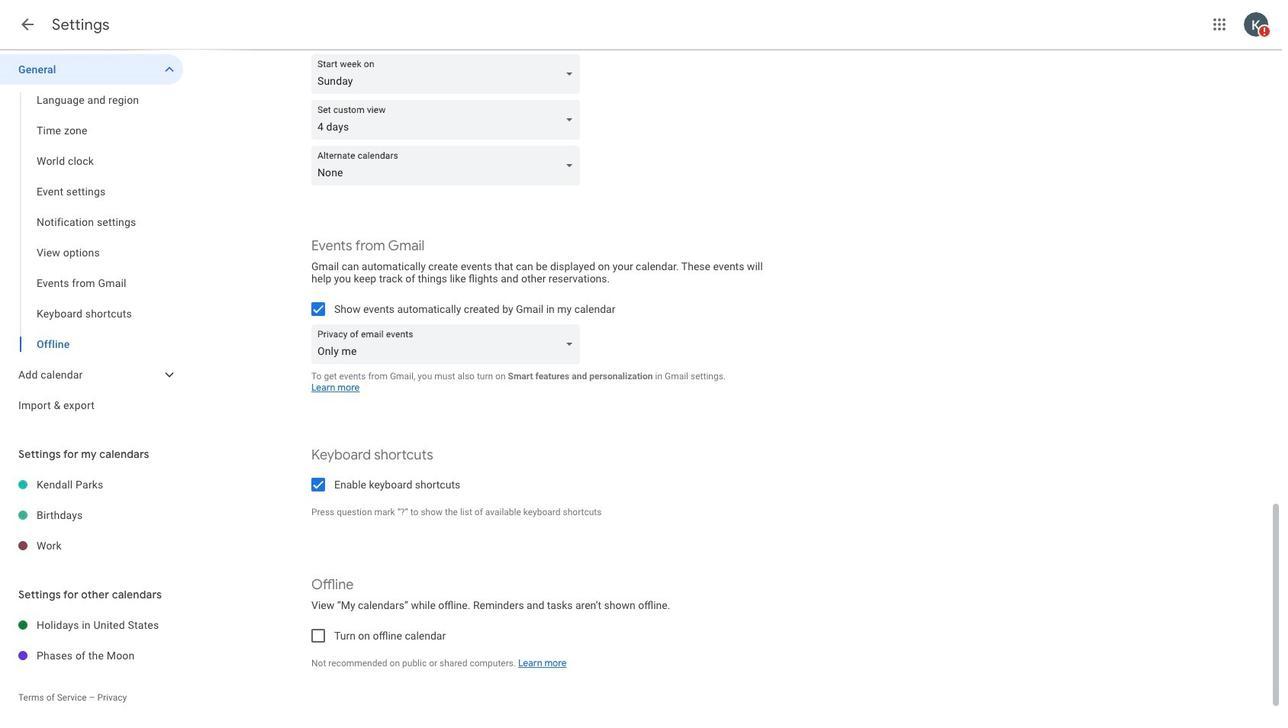 Task type: vqa. For each thing, say whether or not it's contained in the screenshot.
"Dandenong Rangers" tree item
no



Task type: locate. For each thing, give the bounding box(es) containing it.
0 vertical spatial tree
[[0, 54, 183, 421]]

group
[[0, 85, 183, 360]]

heading
[[52, 15, 110, 34]]

2 vertical spatial tree
[[0, 610, 183, 671]]

2 tree from the top
[[0, 469, 183, 561]]

tree
[[0, 54, 183, 421], [0, 469, 183, 561], [0, 610, 183, 671]]

1 vertical spatial tree
[[0, 469, 183, 561]]

holidays in united states tree item
[[0, 610, 183, 640]]

kendall parks tree item
[[0, 469, 183, 500]]

go back image
[[18, 15, 37, 34]]

None field
[[311, 54, 586, 94], [311, 100, 586, 140], [311, 146, 586, 185], [311, 324, 586, 364], [311, 54, 586, 94], [311, 100, 586, 140], [311, 146, 586, 185], [311, 324, 586, 364]]



Task type: describe. For each thing, give the bounding box(es) containing it.
general tree item
[[0, 54, 183, 85]]

3 tree from the top
[[0, 610, 183, 671]]

1 tree from the top
[[0, 54, 183, 421]]

work tree item
[[0, 531, 183, 561]]

birthdays tree item
[[0, 500, 183, 531]]

phases of the moon tree item
[[0, 640, 183, 671]]



